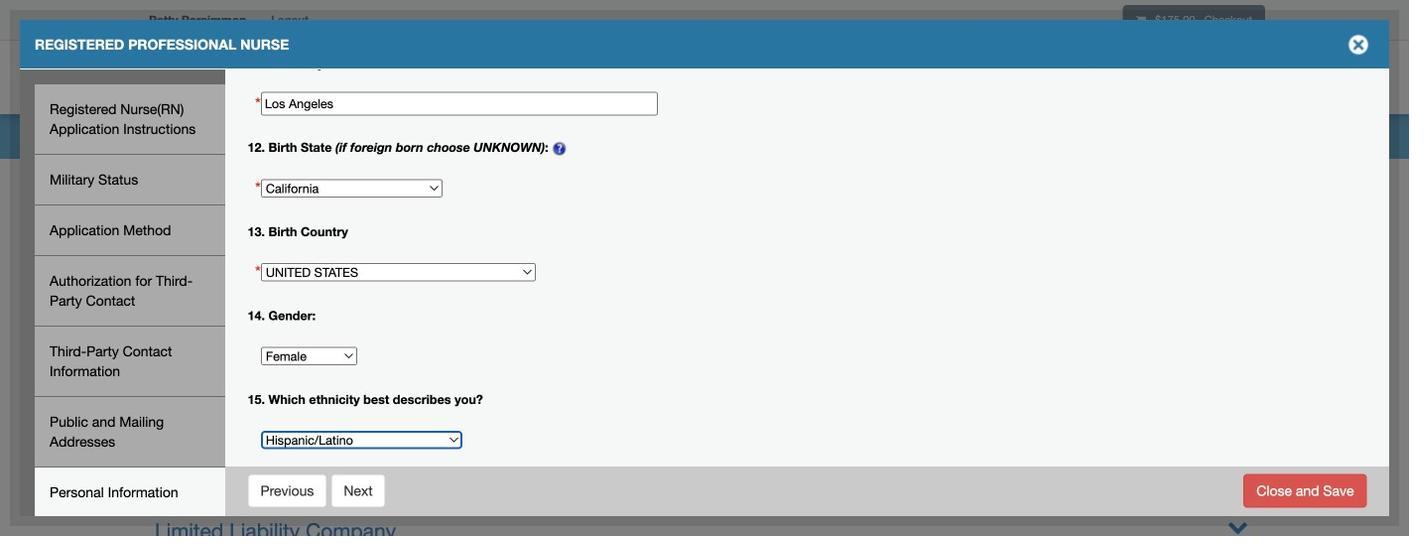 Task type: vqa. For each thing, say whether or not it's contained in the screenshot.
chevron down image
yes



Task type: describe. For each thing, give the bounding box(es) containing it.
2 chevron down image from the top
[[1228, 483, 1249, 504]]

chevron down image
[[1228, 516, 1249, 536]]



Task type: locate. For each thing, give the bounding box(es) containing it.
0 vertical spatial chevron down image
[[1228, 451, 1249, 472]]

if you are foreign born please select 'unknown' in this dropdown. image
[[552, 141, 568, 157]]

None text field
[[261, 92, 658, 116]]

close window image
[[1343, 29, 1375, 61]]

illinois department of financial and professional regulation image
[[139, 45, 592, 108]]

1 vertical spatial chevron down image
[[1228, 483, 1249, 504]]

shopping cart image
[[1136, 14, 1147, 26]]

1 chevron down image from the top
[[1228, 451, 1249, 472]]

chevron down image
[[1228, 451, 1249, 472], [1228, 483, 1249, 504]]

None button
[[248, 474, 327, 508], [331, 474, 386, 508], [1244, 474, 1368, 508], [248, 474, 327, 508], [331, 474, 386, 508], [1244, 474, 1368, 508]]



